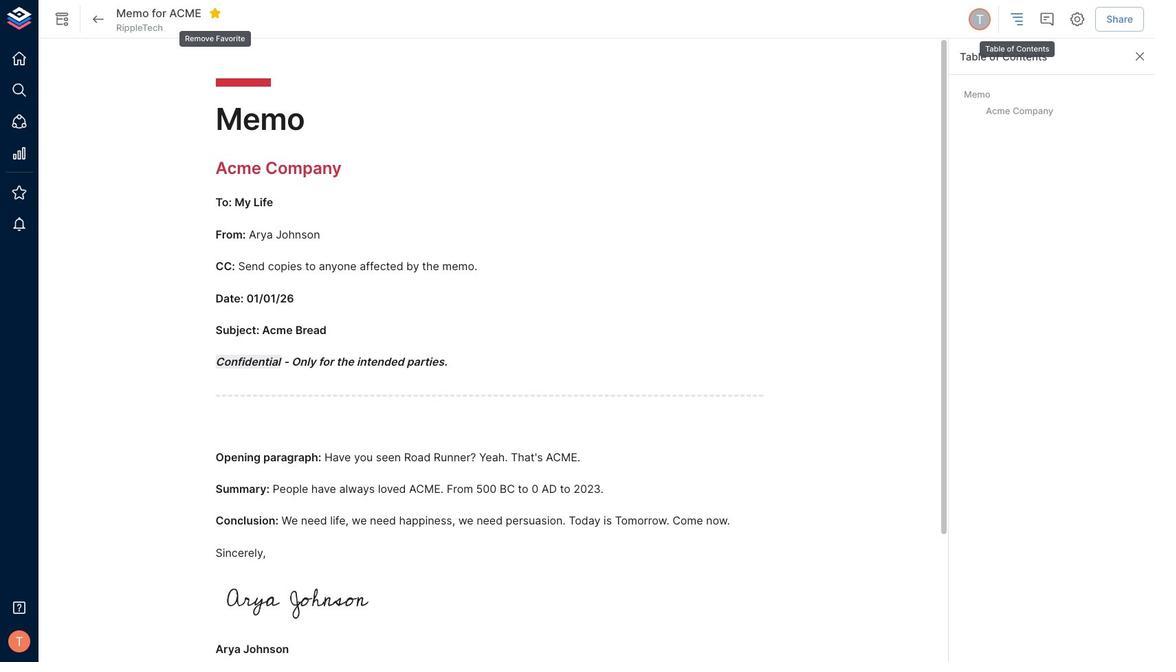 Task type: vqa. For each thing, say whether or not it's contained in the screenshot.
Show Wiki image in the top of the page
yes



Task type: describe. For each thing, give the bounding box(es) containing it.
1 horizontal spatial tooltip
[[979, 32, 1057, 59]]

show wiki image
[[54, 11, 70, 28]]

comments image
[[1039, 11, 1056, 28]]

0 horizontal spatial tooltip
[[178, 21, 252, 48]]



Task type: locate. For each thing, give the bounding box(es) containing it.
table of contents image
[[1009, 11, 1025, 28]]

tooltip down table of contents icon
[[979, 32, 1057, 59]]

go back image
[[90, 11, 107, 28]]

remove favorite image
[[209, 7, 221, 19]]

settings image
[[1070, 11, 1086, 28]]

tooltip
[[178, 21, 252, 48], [979, 32, 1057, 59]]

tooltip down remove favorite "image"
[[178, 21, 252, 48]]



